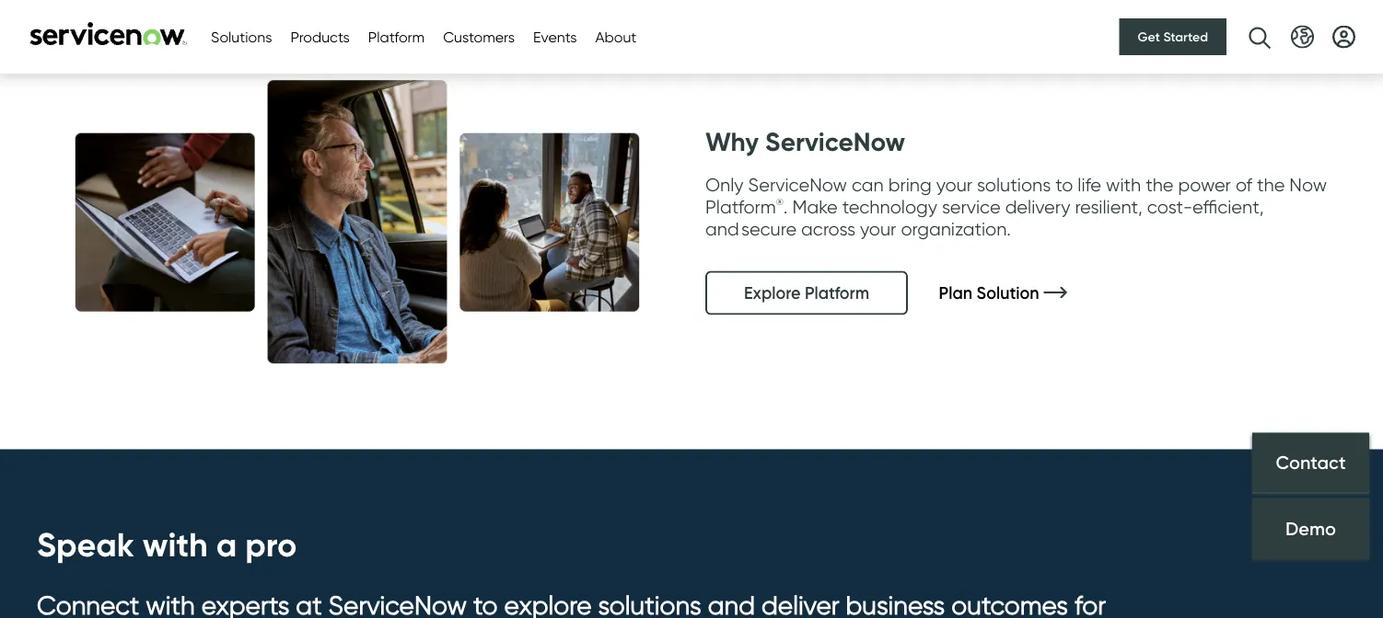 Task type: vqa. For each thing, say whether or not it's contained in the screenshot.
of
yes



Task type: describe. For each thing, give the bounding box(es) containing it.
speak with a pro
[[37, 525, 297, 566]]

explore platform
[[744, 283, 869, 303]]

demo link
[[1252, 499, 1369, 559]]

your inside the only servicenow can bring your solutions to life with the power of the now platform
[[936, 174, 973, 196]]

your inside . make technology service delivery resilient, cost-efficient, and secure across your organization.
[[860, 218, 896, 240]]

resilient,
[[1075, 196, 1143, 218]]

delivery
[[1005, 196, 1071, 218]]

only
[[705, 174, 744, 196]]

across
[[801, 218, 856, 240]]

make
[[792, 196, 838, 218]]

with inside the only servicenow can bring your solutions to life with the power of the now platform
[[1106, 174, 1141, 196]]

speak
[[37, 525, 134, 566]]

platform inside the only servicenow can bring your solutions to life with the power of the now platform
[[705, 196, 776, 218]]

about button
[[595, 26, 637, 48]]

transform your business with the now platform image
[[37, 42, 678, 403]]

. make technology service delivery resilient, cost-efficient, and secure across your organization.
[[705, 196, 1264, 240]]

get started
[[1138, 29, 1208, 45]]

now
[[1290, 174, 1327, 196]]

demo
[[1286, 517, 1336, 540]]

0 horizontal spatial platform
[[368, 28, 425, 46]]

to
[[1056, 174, 1073, 196]]

0 horizontal spatial with
[[142, 525, 208, 566]]

and secure
[[705, 218, 797, 240]]

events button
[[533, 26, 577, 48]]

2 the from the left
[[1257, 174, 1285, 196]]

products button
[[291, 26, 350, 48]]

of
[[1236, 174, 1252, 196]]

products
[[291, 28, 350, 46]]

why servicenow
[[705, 126, 905, 158]]

platform button
[[368, 26, 425, 48]]

®
[[776, 197, 784, 208]]

go to servicenow account image
[[1333, 25, 1356, 48]]

get
[[1138, 29, 1160, 45]]

cost-
[[1147, 196, 1193, 218]]

why
[[705, 126, 759, 158]]



Task type: locate. For each thing, give the bounding box(es) containing it.
servicenow for why
[[765, 126, 905, 158]]

get started link
[[1119, 18, 1227, 55]]

servicenow inside the only servicenow can bring your solutions to life with the power of the now platform
[[748, 174, 847, 196]]

2 horizontal spatial platform
[[805, 283, 869, 303]]

2 vertical spatial platform
[[805, 283, 869, 303]]

0 vertical spatial platform
[[368, 28, 425, 46]]

0 horizontal spatial the
[[1146, 174, 1174, 196]]

with
[[1106, 174, 1141, 196], [142, 525, 208, 566]]

life
[[1078, 174, 1101, 196]]

solution
[[977, 283, 1039, 303]]

with left a
[[142, 525, 208, 566]]

1 horizontal spatial the
[[1257, 174, 1285, 196]]

efficient,
[[1193, 196, 1264, 218]]

1 the from the left
[[1146, 174, 1174, 196]]

events
[[533, 28, 577, 46]]

your up organization.
[[936, 174, 973, 196]]

.
[[784, 196, 788, 218]]

explore platform link
[[705, 271, 908, 315]]

plan
[[939, 283, 973, 303]]

the right of
[[1257, 174, 1285, 196]]

1 vertical spatial servicenow
[[748, 174, 847, 196]]

solutions button
[[211, 26, 272, 48]]

started
[[1163, 29, 1208, 45]]

about
[[595, 28, 637, 46]]

platform right products
[[368, 28, 425, 46]]

customers button
[[443, 26, 515, 48]]

0 vertical spatial servicenow
[[765, 126, 905, 158]]

solutions
[[977, 174, 1051, 196]]

your
[[936, 174, 973, 196], [860, 218, 896, 240]]

servicenow up ®
[[748, 174, 847, 196]]

servicenow up can
[[765, 126, 905, 158]]

contact link
[[1252, 433, 1369, 494]]

organization.
[[901, 218, 1011, 240]]

platform left .
[[705, 196, 776, 218]]

plan solution link
[[939, 283, 1094, 303]]

platform
[[368, 28, 425, 46], [705, 196, 776, 218], [805, 283, 869, 303]]

the
[[1146, 174, 1174, 196], [1257, 174, 1285, 196]]

servicenow for only
[[748, 174, 847, 196]]

only servicenow can bring your solutions to life with the power of the now platform
[[705, 174, 1327, 218]]

servicenow
[[765, 126, 905, 158], [748, 174, 847, 196]]

explore
[[744, 283, 801, 303]]

1 horizontal spatial platform
[[705, 196, 776, 218]]

can
[[852, 174, 884, 196]]

with right life
[[1106, 174, 1141, 196]]

0 horizontal spatial your
[[860, 218, 896, 240]]

1 vertical spatial platform
[[705, 196, 776, 218]]

service
[[942, 196, 1001, 218]]

a
[[216, 525, 237, 566]]

power
[[1178, 174, 1231, 196]]

bring
[[888, 174, 932, 196]]

solutions
[[211, 28, 272, 46]]

customers
[[443, 28, 515, 46]]

contact
[[1276, 452, 1346, 474]]

1 vertical spatial with
[[142, 525, 208, 566]]

1 horizontal spatial with
[[1106, 174, 1141, 196]]

pro
[[245, 525, 297, 566]]

plan solution
[[939, 283, 1039, 303]]

platform right explore
[[805, 283, 869, 303]]

technology
[[842, 196, 937, 218]]

0 vertical spatial with
[[1106, 174, 1141, 196]]

servicenow image
[[28, 22, 189, 46]]

1 horizontal spatial your
[[936, 174, 973, 196]]

the left "power"
[[1146, 174, 1174, 196]]

your down can
[[860, 218, 896, 240]]

0 vertical spatial your
[[936, 174, 973, 196]]

1 vertical spatial your
[[860, 218, 896, 240]]



